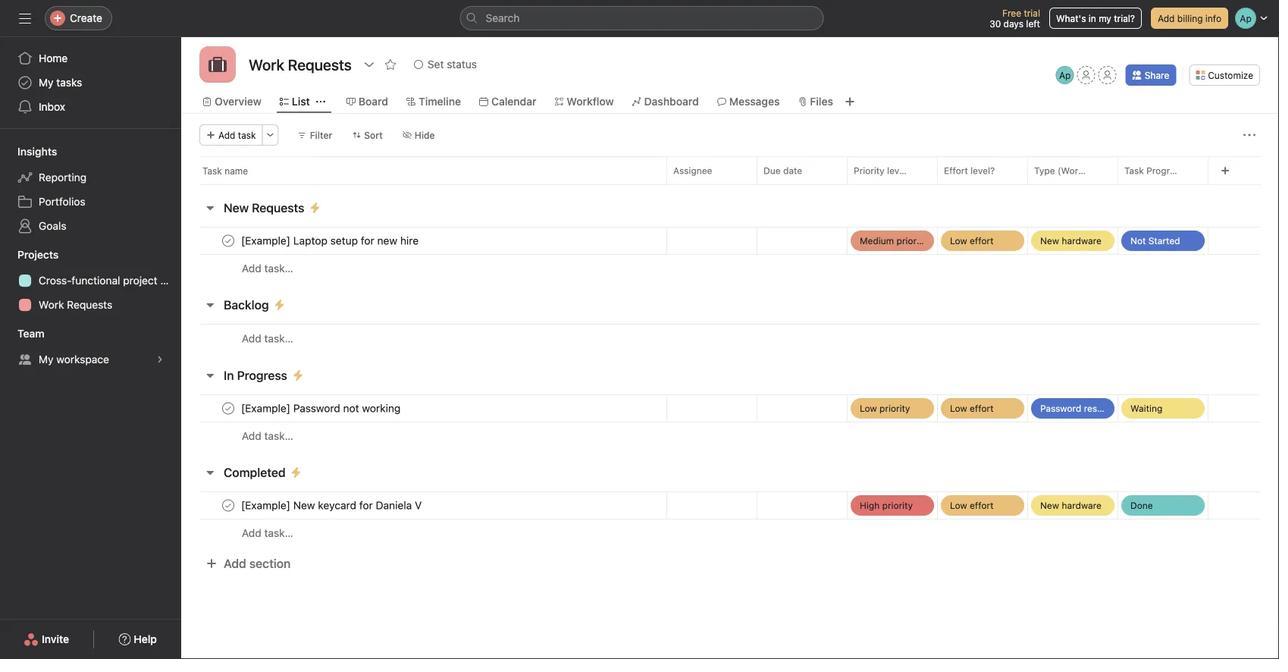 Task type: describe. For each thing, give the bounding box(es) containing it.
cross-
[[39, 274, 72, 287]]

password reset button
[[1029, 395, 1118, 422]]

what's in my trial? button
[[1050, 8, 1142, 29]]

add task… button for completed
[[242, 525, 293, 542]]

teams element
[[0, 320, 181, 375]]

in progress button
[[224, 362, 287, 389]]

overview
[[215, 95, 262, 108]]

task progress
[[1125, 165, 1185, 176]]

invite button
[[14, 626, 79, 653]]

portfolios link
[[8, 190, 172, 214]]

medium priority button
[[848, 228, 938, 254]]

insights
[[17, 145, 57, 158]]

not started
[[1131, 236, 1181, 246]]

new hardware for completed
[[1041, 500, 1102, 511]]

info
[[1206, 13, 1222, 24]]

in
[[1089, 13, 1097, 24]]

projects
[[17, 248, 59, 261]]

add for add billing info button
[[1158, 13, 1175, 24]]

header completed tree grid
[[181, 492, 1279, 547]]

header backlog tree grid
[[181, 324, 1279, 353]]

work
[[39, 298, 64, 311]]

task… for new requests
[[264, 262, 293, 275]]

messages
[[730, 95, 780, 108]]

requests for work requests
[[67, 298, 112, 311]]

due date
[[764, 165, 803, 176]]

row for in progress
[[181, 394, 1279, 423]]

add for add task… button in the header in progress tree grid
[[242, 430, 262, 442]]

low priority
[[860, 403, 911, 414]]

[Example] Laptop setup for new hire text field
[[238, 233, 423, 248]]

low for new requests
[[950, 236, 968, 246]]

reporting link
[[8, 165, 172, 190]]

started
[[1149, 236, 1181, 246]]

add to starred image
[[384, 58, 397, 71]]

more actions image
[[266, 130, 275, 140]]

completed checkbox for in progress
[[219, 399, 237, 418]]

30
[[990, 18, 1001, 29]]

add tab image
[[844, 96, 856, 108]]

in progress
[[224, 368, 287, 383]]

low effort for progress
[[950, 403, 994, 414]]

hide sidebar image
[[19, 12, 31, 24]]

assignee
[[674, 165, 713, 176]]

done
[[1131, 500, 1154, 511]]

header new requests tree grid
[[181, 227, 1279, 282]]

new hardware button for new requests
[[1029, 228, 1118, 254]]

low effort button for completed
[[938, 492, 1028, 519]]

add billing info
[[1158, 13, 1222, 24]]

overview link
[[203, 93, 262, 110]]

password reset
[[1041, 403, 1106, 414]]

high
[[860, 500, 880, 511]]

new inside button
[[224, 201, 249, 215]]

left
[[1027, 18, 1041, 29]]

hide
[[415, 130, 435, 140]]

add task… button for in progress
[[242, 428, 293, 445]]

new hardware for new requests
[[1041, 236, 1102, 246]]

tab actions image
[[316, 97, 325, 106]]

hardware for new requests
[[1062, 236, 1102, 246]]

briefcase image
[[209, 55, 227, 74]]

reporting
[[39, 171, 87, 184]]

name
[[225, 165, 248, 176]]

team
[[17, 327, 44, 340]]

filter
[[310, 130, 332, 140]]

level? for effort level?
[[971, 165, 995, 176]]

add task… button inside header backlog tree grid
[[242, 330, 293, 347]]

task
[[238, 130, 256, 140]]

dashboard
[[644, 95, 699, 108]]

search button
[[460, 6, 824, 30]]

sort button
[[345, 124, 390, 146]]

low effort button
[[938, 228, 1028, 254]]

add task
[[218, 130, 256, 140]]

rules for in progress image
[[292, 369, 304, 382]]

collapse task list for this section image for completed
[[204, 467, 216, 479]]

not
[[1131, 236, 1146, 246]]

[example] new keycard for daniela v cell
[[181, 492, 668, 520]]

low effort for requests
[[950, 236, 994, 246]]

search list box
[[460, 6, 824, 30]]

customize
[[1209, 70, 1254, 80]]

add left task
[[218, 130, 236, 140]]

hide button
[[396, 124, 442, 146]]

row containing task name
[[181, 156, 1279, 184]]

[example] laptop setup for new hire cell
[[181, 227, 668, 255]]

row for completed
[[181, 492, 1279, 520]]

task… inside header backlog tree grid
[[264, 332, 293, 345]]

collapse task list for this section image for backlog
[[204, 299, 216, 311]]

plan
[[160, 274, 181, 287]]

customize button
[[1190, 64, 1261, 86]]

free trial 30 days left
[[990, 8, 1041, 29]]

add for add task… button inside the header completed tree grid
[[242, 527, 262, 539]]

task name
[[203, 165, 248, 176]]

add billing info button
[[1151, 8, 1229, 29]]

waiting button
[[1119, 395, 1208, 422]]

board link
[[347, 93, 388, 110]]

goals link
[[8, 214, 172, 238]]

add task… for new requests
[[242, 262, 293, 275]]

messages link
[[717, 93, 780, 110]]

trial
[[1024, 8, 1041, 18]]

effort inside the header completed tree grid
[[970, 500, 994, 511]]

invite
[[42, 633, 69, 646]]

my workspace
[[39, 353, 109, 366]]

workflow
[[567, 95, 614, 108]]

set status
[[428, 58, 477, 71]]

insights element
[[0, 138, 181, 241]]

effort
[[944, 165, 968, 176]]

dashboard link
[[632, 93, 699, 110]]

board
[[359, 95, 388, 108]]

cross-functional project plan
[[39, 274, 181, 287]]

home
[[39, 52, 68, 64]]

what's
[[1057, 13, 1087, 24]]

calendar
[[492, 95, 537, 108]]

work requests
[[39, 298, 112, 311]]

completed checkbox for new requests
[[219, 232, 237, 250]]

completed button
[[224, 459, 286, 486]]

team button
[[0, 325, 44, 343]]

low for completed
[[950, 500, 968, 511]]

global element
[[0, 37, 181, 128]]

progress for task progress
[[1147, 165, 1185, 176]]

add task… row for in progress
[[181, 422, 1279, 450]]

calendar link
[[479, 93, 537, 110]]

priority level?
[[854, 165, 912, 176]]

new for completed
[[1041, 500, 1060, 511]]

medium priority
[[860, 236, 928, 246]]

projects button
[[0, 247, 59, 262]]

task… for completed
[[264, 527, 293, 539]]

free
[[1003, 8, 1022, 18]]

list
[[292, 95, 310, 108]]

new hardware button for completed
[[1029, 492, 1118, 519]]

low priority button
[[848, 395, 938, 422]]

add section button
[[199, 550, 297, 577]]



Task type: locate. For each thing, give the bounding box(es) containing it.
completed checkbox inside [example] laptop setup for new hire cell
[[219, 232, 237, 250]]

requests down cross-functional project plan link
[[67, 298, 112, 311]]

low effort inside the header completed tree grid
[[950, 500, 994, 511]]

status
[[447, 58, 477, 71]]

1 level? from the left
[[888, 165, 912, 176]]

add task… row
[[181, 254, 1279, 282], [181, 324, 1279, 353], [181, 422, 1279, 450], [181, 519, 1279, 547]]

2 new hardware button from the top
[[1029, 492, 1118, 519]]

add inside header new requests tree grid
[[242, 262, 262, 275]]

project
[[123, 274, 158, 287]]

[Example] New keycard for Daniela V text field
[[238, 498, 427, 513]]

show options image
[[363, 58, 375, 71]]

low effort inside header in progress tree grid
[[950, 403, 994, 414]]

3 add task… row from the top
[[181, 422, 1279, 450]]

completed image for completed
[[219, 496, 237, 515]]

effort for requests
[[970, 236, 994, 246]]

high priority button
[[848, 492, 938, 519]]

new hardware button left not
[[1029, 228, 1118, 254]]

effort for progress
[[970, 403, 994, 414]]

1 low effort button from the top
[[938, 395, 1028, 422]]

completed image for new requests
[[219, 232, 237, 250]]

1 effort from the top
[[970, 236, 994, 246]]

backlog
[[224, 298, 269, 312]]

files
[[810, 95, 834, 108]]

add left section on the left
[[224, 556, 246, 571]]

hardware inside the header completed tree grid
[[1062, 500, 1102, 511]]

collapse task list for this section image
[[204, 202, 216, 214], [204, 299, 216, 311]]

portfolios
[[39, 195, 85, 208]]

low
[[950, 236, 968, 246], [860, 403, 877, 414], [950, 403, 968, 414], [950, 500, 968, 511]]

2 completed checkbox from the top
[[219, 399, 237, 418]]

create
[[70, 12, 102, 24]]

level? right effort
[[971, 165, 995, 176]]

1 completed checkbox from the top
[[219, 232, 237, 250]]

0 vertical spatial new
[[224, 201, 249, 215]]

1 vertical spatial hardware
[[1062, 500, 1102, 511]]

my
[[1099, 13, 1112, 24]]

add task… up completed button
[[242, 430, 293, 442]]

progress
[[1147, 165, 1185, 176], [237, 368, 287, 383]]

timeline
[[419, 95, 461, 108]]

1 vertical spatial new hardware button
[[1029, 492, 1118, 519]]

workflow link
[[555, 93, 614, 110]]

add task… for completed
[[242, 527, 293, 539]]

add task… button for new requests
[[242, 260, 293, 277]]

requests
[[252, 201, 305, 215], [67, 298, 112, 311]]

0 vertical spatial new hardware button
[[1029, 228, 1118, 254]]

my down team
[[39, 353, 54, 366]]

my tasks
[[39, 76, 82, 89]]

my
[[39, 76, 54, 89], [39, 353, 54, 366]]

2 new hardware from the top
[[1041, 500, 1102, 511]]

new inside the header completed tree grid
[[1041, 500, 1060, 511]]

requests for new requests
[[252, 201, 305, 215]]

1 vertical spatial completed checkbox
[[219, 399, 237, 418]]

new hardware left not
[[1041, 236, 1102, 246]]

hardware for completed
[[1062, 500, 1102, 511]]

my workspace link
[[8, 347, 172, 372]]

0 horizontal spatial level?
[[888, 165, 912, 176]]

1 vertical spatial completed image
[[219, 496, 237, 515]]

high priority
[[860, 500, 913, 511]]

requests left rules for new requests image
[[252, 201, 305, 215]]

0 vertical spatial effort
[[970, 236, 994, 246]]

add task… button inside header new requests tree grid
[[242, 260, 293, 277]]

row
[[181, 156, 1279, 184], [199, 184, 1261, 185], [181, 227, 1279, 255], [181, 394, 1279, 423], [181, 492, 1279, 520]]

1 add task… from the top
[[242, 262, 293, 275]]

completed image inside [example] new keycard for daniela v cell
[[219, 496, 237, 515]]

1 task… from the top
[[264, 262, 293, 275]]

2 low effort button from the top
[[938, 492, 1028, 519]]

1 vertical spatial progress
[[237, 368, 287, 383]]

low effort button inside header in progress tree grid
[[938, 395, 1028, 422]]

progress inside row
[[1147, 165, 1185, 176]]

functional
[[72, 274, 120, 287]]

task… down rules for backlog 'icon'
[[264, 332, 293, 345]]

completed image
[[219, 399, 237, 418]]

new hardware button inside the header completed tree grid
[[1029, 492, 1118, 519]]

add task… button up rules for backlog 'icon'
[[242, 260, 293, 277]]

priority inside low priority dropdown button
[[880, 403, 911, 414]]

my inside the global element
[[39, 76, 54, 89]]

level? for priority level?
[[888, 165, 912, 176]]

[example] password not working cell
[[181, 394, 668, 423]]

2 vertical spatial new
[[1041, 500, 1060, 511]]

new for new requests
[[1041, 236, 1060, 246]]

ap button
[[1056, 66, 1075, 84]]

add section
[[224, 556, 291, 571]]

password
[[1041, 403, 1082, 414]]

new hardware button left done
[[1029, 492, 1118, 519]]

2 hardware from the top
[[1062, 500, 1102, 511]]

collapse task list for this section image left backlog
[[204, 299, 216, 311]]

1 add task… row from the top
[[181, 254, 1279, 282]]

add task… button
[[242, 260, 293, 277], [242, 330, 293, 347], [242, 428, 293, 445], [242, 525, 293, 542]]

task for task name
[[203, 165, 222, 176]]

low effort button for in progress
[[938, 395, 1028, 422]]

[Example] Password not working text field
[[238, 401, 405, 416]]

2 collapse task list for this section image from the top
[[204, 467, 216, 479]]

completed checkbox inside [example] password not working cell
[[219, 399, 237, 418]]

reset
[[1084, 403, 1106, 414]]

low inside the header completed tree grid
[[950, 500, 968, 511]]

add task… button inside header in progress tree grid
[[242, 428, 293, 445]]

task… up section on the left
[[264, 527, 293, 539]]

due
[[764, 165, 781, 176]]

4 task… from the top
[[264, 527, 293, 539]]

0 vertical spatial collapse task list for this section image
[[204, 202, 216, 214]]

hardware inside header new requests tree grid
[[1062, 236, 1102, 246]]

add inside header in progress tree grid
[[242, 430, 262, 442]]

Completed checkbox
[[219, 496, 237, 515]]

1 low effort from the top
[[950, 236, 994, 246]]

my for my tasks
[[39, 76, 54, 89]]

what's in my trial?
[[1057, 13, 1136, 24]]

tasks
[[56, 76, 82, 89]]

None text field
[[245, 51, 356, 78]]

row containing medium priority
[[181, 227, 1279, 255]]

priority
[[897, 236, 928, 246], [880, 403, 911, 414], [883, 500, 913, 511]]

task… up rules for completed image
[[264, 430, 293, 442]]

add down backlog
[[242, 332, 262, 345]]

backlog button
[[224, 291, 269, 319]]

2 completed image from the top
[[219, 496, 237, 515]]

3 add task… button from the top
[[242, 428, 293, 445]]

add task… inside header in progress tree grid
[[242, 430, 293, 442]]

low inside header new requests tree grid
[[950, 236, 968, 246]]

completed checkbox down in
[[219, 399, 237, 418]]

add task… inside header backlog tree grid
[[242, 332, 293, 345]]

add task… button up completed button
[[242, 428, 293, 445]]

add up add section button
[[242, 527, 262, 539]]

0 vertical spatial collapse task list for this section image
[[204, 369, 216, 382]]

new hardware inside the header completed tree grid
[[1041, 500, 1102, 511]]

more actions image
[[1244, 129, 1256, 141]]

requests inside button
[[252, 201, 305, 215]]

add task… button inside the header completed tree grid
[[242, 525, 293, 542]]

1 horizontal spatial requests
[[252, 201, 305, 215]]

hardware left not
[[1062, 236, 1102, 246]]

list link
[[280, 93, 310, 110]]

add task… button up section on the left
[[242, 525, 293, 542]]

low effort
[[950, 236, 994, 246], [950, 403, 994, 414], [950, 500, 994, 511]]

2 vertical spatial effort
[[970, 500, 994, 511]]

new hardware left done
[[1041, 500, 1102, 511]]

help
[[134, 633, 157, 646]]

home link
[[8, 46, 172, 71]]

add up completed button
[[242, 430, 262, 442]]

rules for completed image
[[290, 467, 302, 479]]

hardware left done
[[1062, 500, 1102, 511]]

add for add task… button inside header backlog tree grid
[[242, 332, 262, 345]]

inbox
[[39, 101, 65, 113]]

0 vertical spatial my
[[39, 76, 54, 89]]

add task… up rules for backlog 'icon'
[[242, 262, 293, 275]]

create button
[[45, 6, 112, 30]]

new hardware inside header new requests tree grid
[[1041, 236, 1102, 246]]

sort
[[364, 130, 383, 140]]

0 horizontal spatial progress
[[237, 368, 287, 383]]

1 vertical spatial new hardware
[[1041, 500, 1102, 511]]

see details, my workspace image
[[156, 355, 165, 364]]

projects element
[[0, 241, 181, 320]]

task… inside header in progress tree grid
[[264, 430, 293, 442]]

waiting
[[1131, 403, 1163, 414]]

0 vertical spatial completed image
[[219, 232, 237, 250]]

1 add task… button from the top
[[242, 260, 293, 277]]

rules for backlog image
[[274, 299, 286, 311]]

3 task… from the top
[[264, 430, 293, 442]]

1 horizontal spatial level?
[[971, 165, 995, 176]]

completed checkbox down 'new requests' on the top left
[[219, 232, 237, 250]]

workspace
[[56, 353, 109, 366]]

1 vertical spatial requests
[[67, 298, 112, 311]]

add for add task… button inside header new requests tree grid
[[242, 262, 262, 275]]

add field image
[[1221, 166, 1230, 175]]

priority for progress
[[880, 403, 911, 414]]

1 vertical spatial low effort button
[[938, 492, 1028, 519]]

help button
[[109, 626, 167, 653]]

priority for requests
[[897, 236, 928, 246]]

0 vertical spatial hardware
[[1062, 236, 1102, 246]]

4 add task… from the top
[[242, 527, 293, 539]]

completed image
[[219, 232, 237, 250], [219, 496, 237, 515]]

task left "name" at the top left
[[203, 165, 222, 176]]

add inside the header completed tree grid
[[242, 527, 262, 539]]

ap
[[1060, 70, 1071, 80]]

1 new hardware button from the top
[[1029, 228, 1118, 254]]

1 new hardware from the top
[[1041, 236, 1102, 246]]

2 task… from the top
[[264, 332, 293, 345]]

0 vertical spatial priority
[[897, 236, 928, 246]]

low effort inside dropdown button
[[950, 236, 994, 246]]

level? right priority
[[888, 165, 912, 176]]

new inside tree grid
[[1041, 236, 1060, 246]]

not started button
[[1119, 228, 1208, 254]]

2 add task… row from the top
[[181, 324, 1279, 353]]

2 my from the top
[[39, 353, 54, 366]]

1 vertical spatial effort
[[970, 403, 994, 414]]

insights button
[[0, 144, 57, 159]]

2 vertical spatial priority
[[883, 500, 913, 511]]

Completed checkbox
[[219, 232, 237, 250], [219, 399, 237, 418]]

priority
[[854, 165, 885, 176]]

progress right in
[[237, 368, 287, 383]]

rules for new requests image
[[309, 202, 321, 214]]

0 vertical spatial new hardware
[[1041, 236, 1102, 246]]

4 add task… button from the top
[[242, 525, 293, 542]]

2 task from the left
[[1125, 165, 1144, 176]]

level?
[[888, 165, 912, 176], [971, 165, 995, 176]]

1 vertical spatial collapse task list for this section image
[[204, 467, 216, 479]]

1 vertical spatial my
[[39, 353, 54, 366]]

0 horizontal spatial task
[[203, 165, 222, 176]]

billing
[[1178, 13, 1203, 24]]

cross-functional project plan link
[[8, 269, 181, 293]]

share button
[[1126, 64, 1177, 86]]

new requests button
[[224, 194, 305, 221]]

task for task progress
[[1125, 165, 1144, 176]]

header in progress tree grid
[[181, 394, 1279, 450]]

4 add task… row from the top
[[181, 519, 1279, 547]]

add task… inside the header completed tree grid
[[242, 527, 293, 539]]

1 completed image from the top
[[219, 232, 237, 250]]

completed image down completed button
[[219, 496, 237, 515]]

task… for in progress
[[264, 430, 293, 442]]

my inside teams element
[[39, 353, 54, 366]]

1 vertical spatial low effort
[[950, 403, 994, 414]]

my for my workspace
[[39, 353, 54, 366]]

0 vertical spatial requests
[[252, 201, 305, 215]]

set
[[428, 58, 444, 71]]

row containing low priority
[[181, 394, 1279, 423]]

add task…
[[242, 262, 293, 275], [242, 332, 293, 345], [242, 430, 293, 442], [242, 527, 293, 539]]

1 vertical spatial collapse task list for this section image
[[204, 299, 216, 311]]

0 vertical spatial low effort button
[[938, 395, 1028, 422]]

collapse task list for this section image
[[204, 369, 216, 382], [204, 467, 216, 479]]

progress left add field image
[[1147, 165, 1185, 176]]

2 vertical spatial low effort
[[950, 500, 994, 511]]

add up backlog
[[242, 262, 262, 275]]

work requests link
[[8, 293, 172, 317]]

add task… button down rules for backlog 'icon'
[[242, 330, 293, 347]]

new hardware button
[[1029, 228, 1118, 254], [1029, 492, 1118, 519]]

3 add task… from the top
[[242, 430, 293, 442]]

add task… down rules for backlog 'icon'
[[242, 332, 293, 345]]

effort level?
[[944, 165, 995, 176]]

1 my from the top
[[39, 76, 54, 89]]

task up not
[[1125, 165, 1144, 176]]

collapse task list for this section image for in progress
[[204, 369, 216, 382]]

2 add task… button from the top
[[242, 330, 293, 347]]

2 level? from the left
[[971, 165, 995, 176]]

progress inside button
[[237, 368, 287, 383]]

effort inside header in progress tree grid
[[970, 403, 994, 414]]

1 collapse task list for this section image from the top
[[204, 369, 216, 382]]

add inside header backlog tree grid
[[242, 332, 262, 345]]

set status button
[[407, 54, 484, 75]]

2 effort from the top
[[970, 403, 994, 414]]

add left billing
[[1158, 13, 1175, 24]]

collapse task list for this section image left completed button
[[204, 467, 216, 479]]

progress for in progress
[[237, 368, 287, 383]]

add task… for in progress
[[242, 430, 293, 442]]

trial?
[[1114, 13, 1136, 24]]

add task… row for new requests
[[181, 254, 1279, 282]]

2 collapse task list for this section image from the top
[[204, 299, 216, 311]]

my left tasks
[[39, 76, 54, 89]]

completed image down 'new requests' on the top left
[[219, 232, 237, 250]]

1 collapse task list for this section image from the top
[[204, 202, 216, 214]]

collapse task list for this section image left in
[[204, 369, 216, 382]]

1 horizontal spatial task
[[1125, 165, 1144, 176]]

collapse task list for this section image for new requests
[[204, 202, 216, 214]]

requests inside projects element
[[67, 298, 112, 311]]

filter button
[[291, 124, 339, 146]]

1 horizontal spatial progress
[[1147, 165, 1185, 176]]

new
[[224, 201, 249, 215], [1041, 236, 1060, 246], [1041, 500, 1060, 511]]

done button
[[1119, 492, 1208, 519]]

add task… up section on the left
[[242, 527, 293, 539]]

collapse task list for this section image down task name
[[204, 202, 216, 214]]

search
[[486, 12, 520, 24]]

task…
[[264, 262, 293, 275], [264, 332, 293, 345], [264, 430, 293, 442], [264, 527, 293, 539]]

add task… row for completed
[[181, 519, 1279, 547]]

task… inside the header completed tree grid
[[264, 527, 293, 539]]

2 add task… from the top
[[242, 332, 293, 345]]

priority inside medium priority dropdown button
[[897, 236, 928, 246]]

0 horizontal spatial requests
[[67, 298, 112, 311]]

1 vertical spatial priority
[[880, 403, 911, 414]]

task… up rules for backlog 'icon'
[[264, 262, 293, 275]]

effort inside dropdown button
[[970, 236, 994, 246]]

1 hardware from the top
[[1062, 236, 1102, 246]]

1 task from the left
[[203, 165, 222, 176]]

1 vertical spatial new
[[1041, 236, 1060, 246]]

0 vertical spatial progress
[[1147, 165, 1185, 176]]

row for new requests
[[181, 227, 1279, 255]]

3 low effort from the top
[[950, 500, 994, 511]]

low for in progress
[[950, 403, 968, 414]]

inbox link
[[8, 95, 172, 119]]

3 effort from the top
[[970, 500, 994, 511]]

timeline link
[[407, 93, 461, 110]]

files link
[[798, 93, 834, 110]]

priority inside high priority popup button
[[883, 500, 913, 511]]

0 vertical spatial low effort
[[950, 236, 994, 246]]

0 vertical spatial completed checkbox
[[219, 232, 237, 250]]

2 low effort from the top
[[950, 403, 994, 414]]

row containing high priority
[[181, 492, 1279, 520]]

task… inside header new requests tree grid
[[264, 262, 293, 275]]

effort
[[970, 236, 994, 246], [970, 403, 994, 414], [970, 500, 994, 511]]

completed image inside [example] laptop setup for new hire cell
[[219, 232, 237, 250]]

my tasks link
[[8, 71, 172, 95]]

add task… inside header new requests tree grid
[[242, 262, 293, 275]]



Task type: vqa. For each thing, say whether or not it's contained in the screenshot.
'Add task…' button
yes



